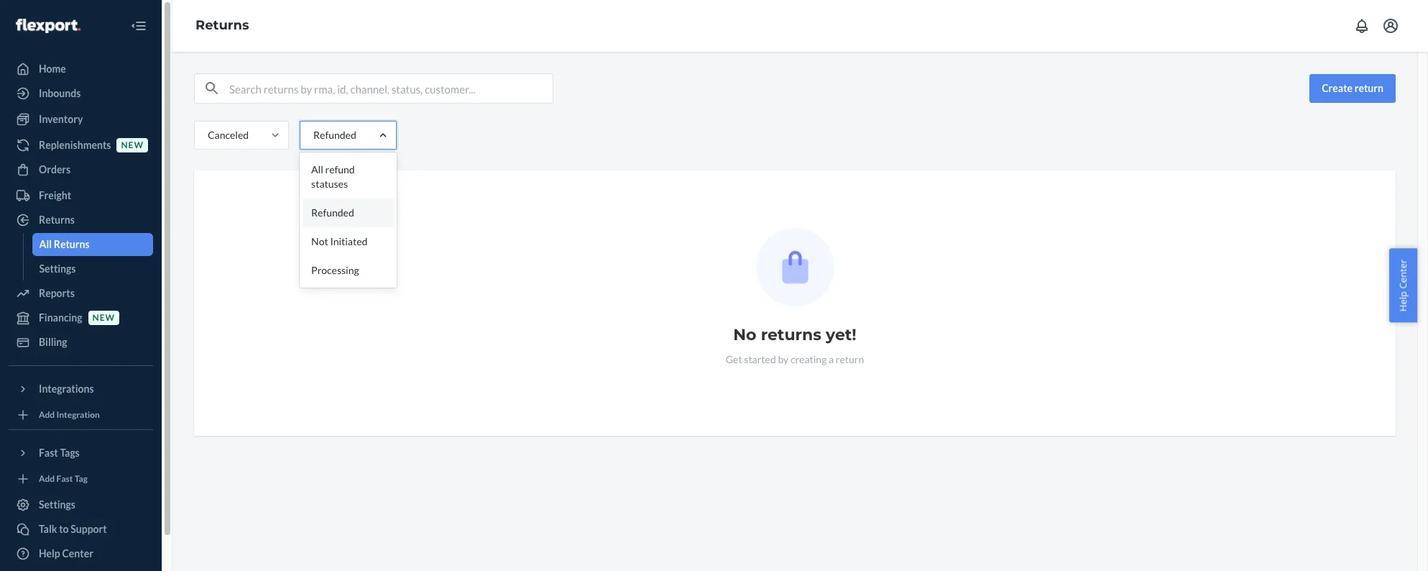 Task type: vqa. For each thing, say whether or not it's contained in the screenshot.
bottom Returnly
no



Task type: describe. For each thing, give the bounding box(es) containing it.
all refund statuses
[[311, 163, 355, 190]]

help center button
[[1390, 249, 1418, 322]]

Search returns by rma, id, channel, status, customer... text field
[[229, 74, 553, 103]]

empty list image
[[756, 228, 835, 306]]

reports link
[[9, 282, 153, 305]]

all for all returns
[[39, 238, 52, 250]]

tags
[[60, 447, 80, 459]]

integrations
[[39, 383, 94, 395]]

help inside button
[[1398, 291, 1411, 312]]

talk to support button
[[9, 518, 153, 541]]

not
[[311, 235, 328, 247]]

returns
[[761, 325, 822, 344]]

0 horizontal spatial center
[[62, 547, 93, 559]]

refund
[[325, 163, 355, 175]]

all returns
[[39, 238, 90, 250]]

fast tags
[[39, 447, 80, 459]]

add fast tag link
[[9, 470, 153, 488]]

fast inside add fast tag link
[[56, 474, 73, 484]]

processing
[[311, 264, 359, 276]]

close navigation image
[[130, 17, 147, 35]]

new for replenishments
[[121, 140, 144, 151]]

create return button
[[1310, 74, 1397, 103]]

1 vertical spatial refunded
[[311, 206, 354, 219]]

billing link
[[9, 331, 153, 354]]

no returns yet!
[[734, 325, 857, 344]]

orders
[[39, 163, 71, 175]]

initiated
[[330, 235, 368, 247]]

billing
[[39, 336, 67, 348]]

talk
[[39, 523, 57, 535]]

add for add integration
[[39, 409, 55, 420]]

returns inside all returns link
[[54, 238, 90, 250]]

inbounds
[[39, 87, 81, 99]]

orders link
[[9, 158, 153, 181]]

talk to support
[[39, 523, 107, 535]]

inventory link
[[9, 108, 153, 131]]

creating
[[791, 353, 827, 365]]

not initiated
[[311, 235, 368, 247]]

get started by creating a return
[[726, 353, 865, 365]]

financing
[[39, 311, 82, 324]]

2 settings from the top
[[39, 498, 75, 511]]

fast tags button
[[9, 442, 153, 465]]

inventory
[[39, 113, 83, 125]]

add integration
[[39, 409, 100, 420]]

add integration link
[[9, 406, 153, 424]]



Task type: locate. For each thing, give the bounding box(es) containing it.
help center
[[1398, 259, 1411, 312], [39, 547, 93, 559]]

2 vertical spatial returns
[[54, 238, 90, 250]]

help center link
[[9, 542, 153, 565]]

all returns link
[[32, 233, 153, 256]]

refunded up refund at top left
[[314, 129, 357, 141]]

0 vertical spatial help
[[1398, 291, 1411, 312]]

started
[[745, 353, 776, 365]]

settings up reports at the left of the page
[[39, 262, 76, 275]]

1 vertical spatial returns
[[39, 214, 75, 226]]

fast
[[39, 447, 58, 459], [56, 474, 73, 484]]

fast left tag
[[56, 474, 73, 484]]

returns link
[[196, 17, 249, 33], [9, 209, 153, 232]]

new for financing
[[92, 312, 115, 323]]

all down freight
[[39, 238, 52, 250]]

settings link
[[32, 257, 153, 280], [9, 493, 153, 516]]

1 vertical spatial return
[[836, 353, 865, 365]]

1 vertical spatial help
[[39, 547, 60, 559]]

return right 'a'
[[836, 353, 865, 365]]

help
[[1398, 291, 1411, 312], [39, 547, 60, 559]]

0 vertical spatial fast
[[39, 447, 58, 459]]

settings up to
[[39, 498, 75, 511]]

add down fast tags
[[39, 474, 55, 484]]

create return
[[1323, 82, 1384, 94]]

center inside button
[[1398, 259, 1411, 289]]

all
[[311, 163, 323, 175], [39, 238, 52, 250]]

integrations button
[[9, 378, 153, 401]]

integration
[[56, 409, 100, 420]]

add for add fast tag
[[39, 474, 55, 484]]

statuses
[[311, 178, 348, 190]]

1 vertical spatial all
[[39, 238, 52, 250]]

1 vertical spatial add
[[39, 474, 55, 484]]

all for all refund statuses
[[311, 163, 323, 175]]

1 horizontal spatial returns link
[[196, 17, 249, 33]]

return inside the create return button
[[1355, 82, 1384, 94]]

0 horizontal spatial help
[[39, 547, 60, 559]]

create
[[1323, 82, 1353, 94]]

home link
[[9, 58, 153, 81]]

get
[[726, 353, 743, 365]]

replenishments
[[39, 139, 111, 151]]

1 vertical spatial settings link
[[9, 493, 153, 516]]

0 vertical spatial return
[[1355, 82, 1384, 94]]

1 vertical spatial settings
[[39, 498, 75, 511]]

1 vertical spatial fast
[[56, 474, 73, 484]]

0 vertical spatial add
[[39, 409, 55, 420]]

returns
[[196, 17, 249, 33], [39, 214, 75, 226], [54, 238, 90, 250]]

add fast tag
[[39, 474, 88, 484]]

freight link
[[9, 184, 153, 207]]

0 vertical spatial all
[[311, 163, 323, 175]]

open account menu image
[[1383, 17, 1400, 35]]

2 add from the top
[[39, 474, 55, 484]]

no
[[734, 325, 757, 344]]

to
[[59, 523, 69, 535]]

new up "orders" link
[[121, 140, 144, 151]]

0 vertical spatial returns
[[196, 17, 249, 33]]

1 settings from the top
[[39, 262, 76, 275]]

settings link up talk to support button
[[9, 493, 153, 516]]

refunded down statuses on the left of the page
[[311, 206, 354, 219]]

flexport logo image
[[16, 18, 80, 33]]

all inside all refund statuses
[[311, 163, 323, 175]]

tag
[[75, 474, 88, 484]]

0 horizontal spatial all
[[39, 238, 52, 250]]

1 vertical spatial help center
[[39, 547, 93, 559]]

0 horizontal spatial returns link
[[9, 209, 153, 232]]

1 vertical spatial new
[[92, 312, 115, 323]]

reports
[[39, 287, 75, 299]]

by
[[778, 353, 789, 365]]

return right create
[[1355, 82, 1384, 94]]

0 vertical spatial new
[[121, 140, 144, 151]]

refunded
[[314, 129, 357, 141], [311, 206, 354, 219]]

canceled
[[208, 129, 249, 141]]

inbounds link
[[9, 82, 153, 105]]

1 horizontal spatial new
[[121, 140, 144, 151]]

home
[[39, 63, 66, 75]]

0 horizontal spatial return
[[836, 353, 865, 365]]

0 vertical spatial settings link
[[32, 257, 153, 280]]

1 horizontal spatial return
[[1355, 82, 1384, 94]]

fast inside fast tags dropdown button
[[39, 447, 58, 459]]

a
[[829, 353, 834, 365]]

fast left tags
[[39, 447, 58, 459]]

1 horizontal spatial all
[[311, 163, 323, 175]]

all up statuses on the left of the page
[[311, 163, 323, 175]]

1 vertical spatial center
[[62, 547, 93, 559]]

new down reports 'link'
[[92, 312, 115, 323]]

support
[[71, 523, 107, 535]]

0 horizontal spatial help center
[[39, 547, 93, 559]]

help center inside help center link
[[39, 547, 93, 559]]

1 vertical spatial returns link
[[9, 209, 153, 232]]

1 horizontal spatial help
[[1398, 291, 1411, 312]]

add left integration
[[39, 409, 55, 420]]

1 horizontal spatial center
[[1398, 259, 1411, 289]]

open notifications image
[[1354, 17, 1371, 35]]

1 horizontal spatial help center
[[1398, 259, 1411, 312]]

new
[[121, 140, 144, 151], [92, 312, 115, 323]]

help center inside help center button
[[1398, 259, 1411, 312]]

center
[[1398, 259, 1411, 289], [62, 547, 93, 559]]

1 add from the top
[[39, 409, 55, 420]]

settings
[[39, 262, 76, 275], [39, 498, 75, 511]]

freight
[[39, 189, 71, 201]]

yet!
[[826, 325, 857, 344]]

returns inside returns link
[[39, 214, 75, 226]]

0 vertical spatial settings
[[39, 262, 76, 275]]

settings link down all returns link
[[32, 257, 153, 280]]

0 vertical spatial help center
[[1398, 259, 1411, 312]]

0 vertical spatial returns link
[[196, 17, 249, 33]]

return
[[1355, 82, 1384, 94], [836, 353, 865, 365]]

add
[[39, 409, 55, 420], [39, 474, 55, 484]]

0 horizontal spatial new
[[92, 312, 115, 323]]

0 vertical spatial refunded
[[314, 129, 357, 141]]

0 vertical spatial center
[[1398, 259, 1411, 289]]



